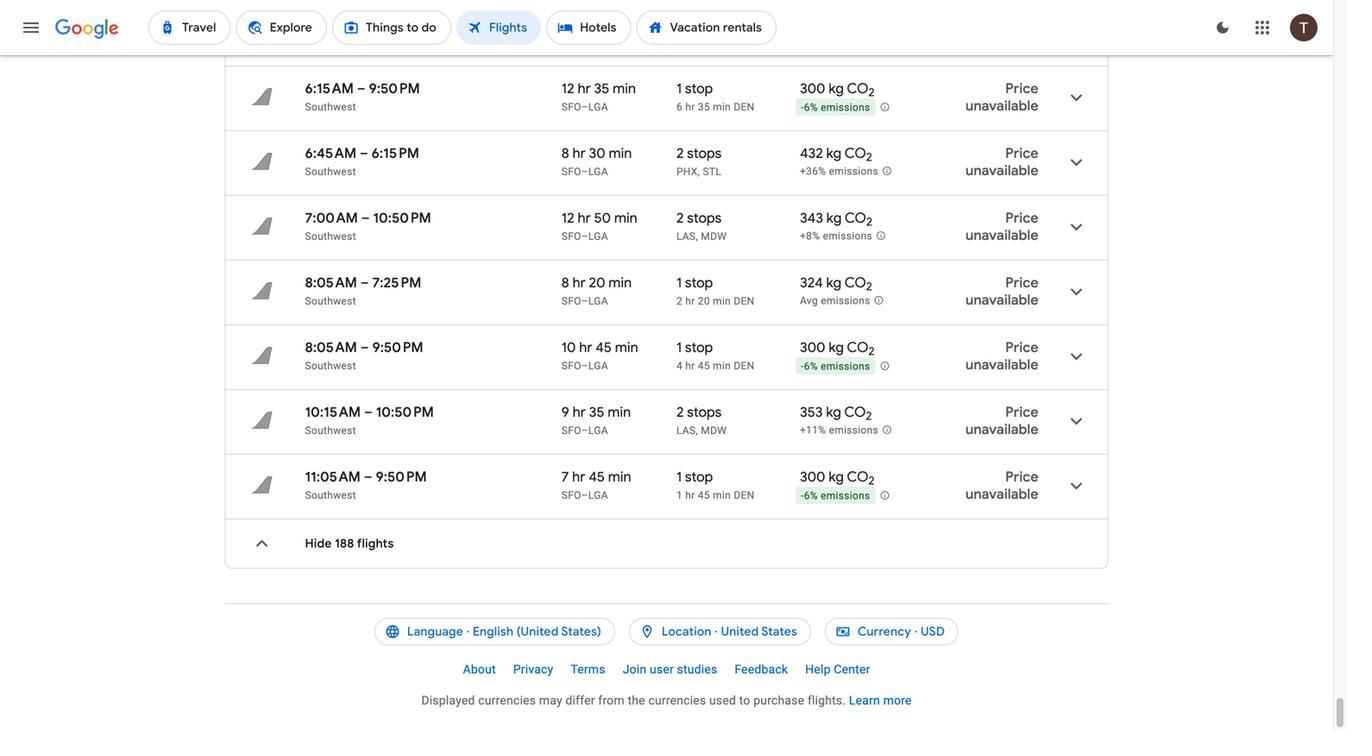 Task type: describe. For each thing, give the bounding box(es) containing it.
1 currencies from the left
[[478, 694, 536, 708]]

united
[[721, 624, 759, 640]]

10 inside 10 hr 45 min sfo – lga
[[562, 339, 576, 357]]

price for 10 hr 45 min
[[1006, 339, 1039, 357]]

min inside 1 stop 2 hr 20 min den
[[713, 295, 731, 307]]

8 for 8 hr 20 min
[[562, 274, 570, 292]]

7
[[562, 468, 569, 486]]

sfo for 8 hr 20 min
[[562, 295, 582, 307]]

10 up 12 hr 35 min sfo – lga at the left top
[[562, 15, 576, 33]]

1 stop 4 hr 10 min den
[[677, 15, 755, 48]]

324 kg co 2
[[800, 274, 873, 294]]

hr inside 1 stop 2 hr 20 min den
[[686, 295, 695, 307]]

unavailable for 12 hr 50 min
[[966, 227, 1039, 244]]

den for 12 hr 35 min
[[734, 101, 755, 113]]

from
[[599, 694, 625, 708]]

total duration 12 hr 50 min. element
[[562, 209, 677, 230]]

price unavailable for 12 hr 50 min
[[966, 209, 1039, 244]]

stop for 8 hr 20 min
[[685, 274, 713, 292]]

help center
[[806, 663, 871, 677]]

12 hr 35 min sfo – lga
[[562, 80, 636, 113]]

300 kg co 2 for 12 hr 35 min
[[800, 80, 875, 100]]

purchase
[[754, 694, 805, 708]]

7 hr 45 min sfo – lga
[[562, 468, 632, 502]]

– inside 7 hr 45 min sfo – lga
[[582, 490, 589, 502]]

hide 188 flights
[[305, 536, 394, 552]]

– inside 6:45 am – 6:15 pm southwest
[[360, 145, 368, 162]]

las for 9 hr 35 min
[[677, 425, 696, 437]]

southwest for 12 hr 35 min
[[305, 101, 356, 113]]

flight details. leaves san francisco international airport at 6:15 am on sunday, december 3 and arrives at laguardia airport at 9:50 pm on sunday, december 3. image
[[1056, 77, 1098, 118]]

min inside 12 hr 35 min sfo – lga
[[613, 80, 636, 98]]

flight details. leaves san francisco international airport at 8:05 am on sunday, december 3 and arrives at laguardia airport at 9:50 pm on sunday, december 3. image
[[1056, 336, 1098, 377]]

hr inside 1 stop 6 hr 35 min den
[[686, 101, 695, 113]]

35 inside 1 stop 6 hr 35 min den
[[698, 101, 710, 113]]

1 for 7 hr 45 min
[[677, 468, 682, 486]]

Departure time: 8:05 AM. text field
[[305, 274, 357, 292]]

total duration 7 hr 45 min. element
[[562, 468, 677, 489]]

432 kg co 2
[[800, 145, 873, 165]]

30
[[589, 145, 606, 162]]

1 stop 6 hr 35 min den
[[677, 80, 755, 113]]

learn
[[849, 694, 881, 708]]

2 down avg emissions
[[869, 344, 875, 359]]

2 stops flight. element for 12 hr 50 min
[[677, 209, 722, 230]]

+36% emissions
[[800, 165, 879, 178]]

flights.
[[808, 694, 846, 708]]

terms link
[[562, 656, 614, 684]]

den for 10 hr 45 min
[[734, 360, 755, 372]]

stop for 7 hr 45 min
[[685, 468, 713, 486]]

Departure time: 6:15 AM. text field
[[305, 80, 354, 98]]

lga for 7 hr 45 min
[[589, 490, 609, 502]]

emissions down 432 kg co 2 at top
[[829, 165, 879, 178]]

sfo for 10 hr 10 min
[[562, 36, 582, 48]]

states
[[762, 624, 798, 640]]

10:15 am – 10:50 pm southwest
[[305, 404, 434, 437]]

1 for 10 hr 10 min
[[677, 15, 682, 33]]

– inside 7:00 am – 10:50 pm southwest
[[361, 209, 370, 227]]

english (united states)
[[473, 624, 602, 640]]

co for 8 hr 30 min
[[845, 145, 867, 162]]

hr inside 10 hr 45 min sfo – lga
[[579, 339, 593, 357]]

kg for 12 hr 50 min
[[827, 209, 842, 227]]

sfo for 12 hr 50 min
[[562, 231, 582, 243]]

stops for 12 hr 50 min
[[687, 209, 722, 227]]

stop for 12 hr 35 min
[[685, 80, 713, 98]]

10:50 pm for 7:00 am
[[373, 209, 431, 227]]

hr inside 12 hr 35 min sfo – lga
[[578, 80, 591, 98]]

total duration 10 hr 45 min. element
[[562, 339, 677, 359]]

united states
[[721, 624, 798, 640]]

– inside 8:05 am – 7:25 pm southwest
[[361, 274, 369, 292]]

hr inside the 1 stop 4 hr 45 min den
[[686, 360, 695, 372]]

layover (1 of 2) is a 1 hr 40 min layover at harry reid international airport in las vegas. layover (2 of 2) is a 45 min layover at chicago midway international airport in chicago. element
[[677, 424, 792, 438]]

hide
[[305, 536, 332, 552]]

9 hr 35 min sfo – lga
[[562, 404, 631, 437]]

min inside 10 hr 10 min sfo – lga
[[614, 15, 637, 33]]

join
[[623, 663, 647, 677]]

the
[[628, 694, 646, 708]]

emissions down 343 kg co 2
[[823, 230, 873, 242]]

2 stops las , mdw for 9 hr 35 min
[[677, 404, 727, 437]]

+36%
[[800, 165, 827, 178]]

1 for 12 hr 35 min
[[677, 80, 682, 98]]

privacy
[[513, 663, 554, 677]]

join user studies link
[[614, 656, 726, 684]]

currency
[[858, 624, 912, 640]]

353 kg co 2
[[800, 404, 872, 424]]

location
[[662, 624, 712, 640]]

sfo for 7 hr 45 min
[[562, 490, 582, 502]]

min inside 8 hr 20 min sfo – lga
[[609, 274, 632, 292]]

hr inside 8 hr 30 min sfo – lga
[[573, 145, 586, 162]]

20 inside 8 hr 20 min sfo – lga
[[589, 274, 606, 292]]

- for 10 hr 45 min
[[801, 361, 804, 373]]

2 up layover (1 of 2) is a 1 hr 40 min layover at harry reid international airport in las vegas. layover (2 of 2) is a 45 min layover at chicago midway international airport in chicago. element
[[677, 404, 684, 421]]

emissions down +11% emissions
[[821, 490, 871, 502]]

2 stops phx , stl
[[677, 145, 722, 178]]

7:00 am
[[305, 209, 358, 227]]

layover (1 of 1) is a 4 hr 45 min layover at denver international airport in denver. element
[[677, 359, 792, 373]]

price unavailable for 7 hr 45 min
[[966, 468, 1039, 503]]

-6% emissions for 12 hr 35 min
[[801, 102, 871, 114]]

arrival time: 7:25 pm. text field for 6:15 am
[[369, 15, 418, 33]]

6% for 10 hr 45 min
[[804, 361, 818, 373]]

unavailable for 8 hr 20 min
[[966, 291, 1039, 309]]

lga for 10 hr 45 min
[[589, 360, 609, 372]]

leaves san francisco international airport at 6:45 am on sunday, december 3 and arrives at laguardia airport at 6:15 pm on sunday, december 3. element
[[305, 145, 420, 162]]

300 kg co 2 for 10 hr 45 min
[[800, 339, 875, 359]]

2 inside 353 kg co 2
[[866, 409, 872, 424]]

center
[[834, 663, 871, 677]]

lga for 8 hr 30 min
[[589, 166, 609, 178]]

8 hr 20 min sfo – lga
[[562, 274, 632, 307]]

unavailable for 8 hr 30 min
[[966, 162, 1039, 180]]

432
[[800, 145, 823, 162]]

unavailable for 7 hr 45 min
[[966, 486, 1039, 503]]

total duration 12 hr 35 min. element
[[562, 80, 677, 100]]

lga for 8 hr 20 min
[[589, 295, 609, 307]]

stop for 10 hr 10 min
[[685, 15, 713, 33]]

price unavailable for 10 hr 45 min
[[966, 339, 1039, 374]]

lga for 12 hr 35 min
[[589, 101, 609, 113]]

language
[[407, 624, 463, 640]]

min inside 12 hr 50 min sfo – lga
[[615, 209, 638, 227]]

avg
[[800, 295, 818, 307]]

min inside 8 hr 30 min sfo – lga
[[609, 145, 632, 162]]

2 currencies from the left
[[649, 694, 707, 708]]

about
[[463, 663, 496, 677]]

1 stop 2 hr 20 min den
[[677, 274, 755, 307]]

terms
[[571, 663, 606, 677]]

co for 9 hr 35 min
[[845, 404, 866, 421]]

emissions up 353 kg co 2
[[821, 361, 871, 373]]

price unavailable for 8 hr 20 min
[[966, 274, 1039, 309]]

– inside 8 hr 20 min sfo – lga
[[582, 295, 589, 307]]

den for 7 hr 45 min
[[734, 490, 755, 502]]

min inside 7 hr 45 min sfo – lga
[[608, 468, 632, 486]]

– inside 12 hr 50 min sfo – lga
[[582, 231, 589, 243]]

min inside 1 stop 6 hr 35 min den
[[713, 101, 731, 113]]

2 up 432 kg co 2 at top
[[869, 85, 875, 100]]

unavailable for 9 hr 35 min
[[966, 421, 1039, 439]]

las for 12 hr 50 min
[[677, 231, 696, 243]]

layover (1 of 1) is a 2 hr 20 min layover at denver international airport in denver. element
[[677, 294, 792, 308]]

flight details. leaves san francisco international airport at 8:05 am on sunday, december 3 and arrives at laguardia airport at 7:25 pm on sunday, december 3. image
[[1056, 271, 1098, 313]]

differ
[[566, 694, 595, 708]]

– inside '6:15 am – 9:50 pm southwest'
[[357, 80, 366, 98]]

hr inside 10 hr 10 min sfo – lga
[[579, 15, 593, 33]]

6:15 pm
[[372, 145, 420, 162]]

min inside 1 stop 4 hr 10 min den
[[713, 36, 731, 48]]

flights
[[357, 536, 394, 552]]

2 down phx
[[677, 209, 684, 227]]

user
[[650, 663, 674, 677]]

flight details. leaves san francisco international airport at 11:05 am on sunday, december 3 and arrives at laguardia airport at 9:50 pm on sunday, december 3. image
[[1056, 465, 1098, 507]]

hr inside 12 hr 50 min sfo – lga
[[578, 209, 591, 227]]

arrival time: 10:50 pm. text field for 7:00 am
[[373, 209, 431, 227]]

– inside 6:15 am – 7:25 pm southwest
[[357, 15, 366, 33]]

343
[[800, 209, 824, 227]]

45 inside 7 hr 45 min sfo – lga
[[589, 468, 605, 486]]

sfo for 10 hr 45 min
[[562, 360, 582, 372]]

price for 8 hr 20 min
[[1006, 274, 1039, 292]]

+8%
[[800, 230, 820, 242]]

188
[[335, 536, 354, 552]]

7:25 pm for 8:05 am
[[372, 274, 422, 292]]

co for 8 hr 20 min
[[845, 274, 867, 292]]

co for 12 hr 35 min
[[847, 80, 869, 98]]

kg for 10 hr 45 min
[[829, 339, 844, 357]]

used
[[710, 694, 736, 708]]

+11% emissions
[[800, 424, 879, 437]]

feedback link
[[726, 656, 797, 684]]

11:05 am
[[305, 468, 361, 486]]

6:15 am – 7:25 pm southwest
[[305, 15, 418, 48]]

southwest for 8 hr 20 min
[[305, 295, 356, 307]]

kg for 12 hr 35 min
[[829, 80, 844, 98]]

price for 9 hr 35 min
[[1006, 404, 1039, 421]]

displayed currencies may differ from the currencies used to purchase flights. learn more
[[422, 694, 912, 708]]

studies
[[677, 663, 718, 677]]

Departure time: 6:45 AM. text field
[[305, 145, 357, 162]]

– inside 10 hr 10 min sfo – lga
[[582, 36, 589, 48]]

8:05 am for 9:50 pm
[[305, 339, 357, 357]]

1 stop flight. element for 12 hr 35 min
[[677, 80, 713, 100]]

+8% emissions
[[800, 230, 873, 242]]

6:45 am
[[305, 145, 357, 162]]

flight details. leaves san francisco international airport at 6:45 am on sunday, december 3 and arrives at laguardia airport at 6:15 pm on sunday, december 3. image
[[1056, 142, 1098, 183]]

6:15 am – 9:50 pm southwest
[[305, 80, 420, 113]]

more
[[884, 694, 912, 708]]

8 hr 30 min sfo – lga
[[562, 145, 632, 178]]

4 for 10 hr 45 min
[[677, 360, 683, 372]]

– inside 11:05 am – 9:50 pm southwest
[[364, 468, 373, 486]]

price unavailable for 9 hr 35 min
[[966, 404, 1039, 439]]

300 for 7 hr 45 min
[[800, 468, 826, 486]]

leaves san francisco international airport at 8:05 am on sunday, december 3 and arrives at laguardia airport at 9:50 pm on sunday, december 3. element
[[305, 339, 424, 357]]

6
[[677, 101, 683, 113]]



Task type: locate. For each thing, give the bounding box(es) containing it.
stop inside 1 stop 4 hr 10 min den
[[685, 15, 713, 33]]

leaves san francisco international airport at 11:05 am on sunday, december 3 and arrives at laguardia airport at 9:50 pm on sunday, december 3. element
[[305, 468, 427, 486]]

4 1 stop flight. element from the top
[[677, 339, 713, 359]]

4 price from the top
[[1006, 274, 1039, 292]]

5 1 from the top
[[677, 468, 682, 486]]

layover (1 of 1) is a 6 hr 35 min layover at denver international airport in denver. element
[[677, 100, 792, 114]]

min inside "9 hr 35 min sfo – lga"
[[608, 404, 631, 421]]

2 lga from the top
[[589, 101, 609, 113]]

stops for 9 hr 35 min
[[687, 404, 722, 421]]

-
[[801, 102, 804, 114], [801, 361, 804, 373], [801, 490, 804, 502]]

total duration 10 hr 10 min. element
[[562, 15, 677, 35]]

change appearance image
[[1203, 7, 1244, 48]]

sfo for 9 hr 35 min
[[562, 425, 582, 437]]

3 price unavailable from the top
[[966, 209, 1039, 244]]

currencies down join user studies link
[[649, 694, 707, 708]]

2 up phx
[[677, 145, 684, 162]]

co down +11% emissions
[[847, 468, 869, 486]]

7:25 pm
[[369, 15, 418, 33], [372, 274, 422, 292]]

10:50 pm down arrival time: 9:50 pm. text box
[[376, 404, 434, 421]]

1 300 kg co 2 from the top
[[800, 80, 875, 100]]

2 stops las , mdw
[[677, 209, 727, 243], [677, 404, 727, 437]]

2 vertical spatial 300 kg co 2
[[800, 468, 875, 488]]

kg inside 432 kg co 2
[[827, 145, 842, 162]]

2 stops flight. element
[[677, 145, 722, 165], [677, 209, 722, 230], [677, 404, 722, 424]]

hr down 10 hr 10 min sfo – lga
[[578, 80, 591, 98]]

hr right 6
[[686, 101, 695, 113]]

feedback
[[735, 663, 788, 677]]

hr inside 1 stop 1 hr 45 min den
[[686, 490, 695, 502]]

1 vertical spatial 20
[[698, 295, 710, 307]]

co for 10 hr 45 min
[[847, 339, 869, 357]]

2 vertical spatial ,
[[696, 425, 698, 437]]

lga inside 12 hr 50 min sfo – lga
[[589, 231, 609, 243]]

343 kg co 2
[[800, 209, 873, 229]]

1 vertical spatial stops
[[687, 209, 722, 227]]

45 inside 1 stop 1 hr 45 min den
[[698, 490, 710, 502]]

hr up 12 hr 35 min sfo – lga at the left top
[[579, 15, 593, 33]]

20 inside 1 stop 2 hr 20 min den
[[698, 295, 710, 307]]

1 vertical spatial 2 stops las , mdw
[[677, 404, 727, 437]]

2 den from the top
[[734, 101, 755, 113]]

southwest for 9 hr 35 min
[[305, 425, 356, 437]]

5 unavailable from the top
[[966, 356, 1039, 374]]

- for 7 hr 45 min
[[801, 490, 804, 502]]

stops up layover (1 of 2) is a 5 hr layover at harry reid international airport in las vegas. layover (2 of 2) is a 45 min layover at chicago midway international airport in chicago. element
[[687, 209, 722, 227]]

Departure time: 6:15 AM. text field
[[305, 15, 354, 33]]

– inside 10:15 am – 10:50 pm southwest
[[364, 404, 373, 421]]

hide 188 flights image
[[241, 523, 283, 565]]

lga down total duration 10 hr 45 min. element
[[589, 360, 609, 372]]

– down total duration 12 hr 50 min. element
[[582, 231, 589, 243]]

lga inside "9 hr 35 min sfo – lga"
[[589, 425, 609, 437]]

stops for 8 hr 30 min
[[687, 145, 722, 162]]

arrival time: 10:50 pm. text field down arrival time: 9:50 pm. text box
[[376, 404, 434, 421]]

emissions down 353 kg co 2
[[829, 424, 879, 437]]

6 price from the top
[[1006, 404, 1039, 421]]

2 vertical spatial 300
[[800, 468, 826, 486]]

sfo down the total duration 12 hr 35 min. element
[[562, 101, 582, 113]]

353
[[800, 404, 823, 421]]

arrival time: 9:50 pm. text field for 6:15 am
[[369, 80, 420, 98]]

6 price unavailable from the top
[[966, 404, 1039, 439]]

3 300 kg co 2 from the top
[[800, 468, 875, 488]]

6 unavailable from the top
[[966, 421, 1039, 439]]

3 stops from the top
[[687, 404, 722, 421]]

1 4 from the top
[[677, 36, 683, 48]]

sfo inside 12 hr 35 min sfo – lga
[[562, 101, 582, 113]]

0 vertical spatial arrival time: 9:50 pm. text field
[[369, 80, 420, 98]]

1 vertical spatial las
[[677, 425, 696, 437]]

6 southwest from the top
[[305, 360, 356, 372]]

8 inside 8 hr 20 min sfo – lga
[[562, 274, 570, 292]]

0 vertical spatial 8:05 am
[[305, 274, 357, 292]]

emissions down 324 kg co 2
[[821, 295, 871, 307]]

1 den from the top
[[734, 36, 755, 48]]

0 vertical spatial 35
[[594, 80, 610, 98]]

states)
[[561, 624, 602, 640]]

sfo inside 7 hr 45 min sfo – lga
[[562, 490, 582, 502]]

– inside 8:05 am – 9:50 pm southwest
[[361, 339, 369, 357]]

– down "total duration 10 hr 10 min." element
[[582, 36, 589, 48]]

sfo down total duration 12 hr 50 min. element
[[562, 231, 582, 243]]

kg
[[829, 80, 844, 98], [827, 145, 842, 162], [827, 209, 842, 227], [827, 274, 842, 292], [829, 339, 844, 357], [826, 404, 842, 421], [829, 468, 844, 486]]

– down the total duration 12 hr 35 min. element
[[582, 101, 589, 113]]

layover (1 of 2) is a 5 hr layover at harry reid international airport in las vegas. layover (2 of 2) is a 45 min layover at chicago midway international airport in chicago. element
[[677, 230, 792, 243]]

300 kg co 2 down +11% emissions
[[800, 468, 875, 488]]

2 vertical spatial 6%
[[804, 490, 818, 502]]

0 vertical spatial 4
[[677, 36, 683, 48]]

layover (1 of 1) is a 1 hr 45 min layover at denver international airport in denver. element
[[677, 489, 792, 502]]

sfo down total duration 8 hr 20 min. element
[[562, 295, 582, 307]]

- for 12 hr 35 min
[[801, 102, 804, 114]]

2 mdw from the top
[[701, 425, 727, 437]]

arrival time: 7:25 pm. text field for 8:05 am
[[372, 274, 422, 292]]

4 for 10 hr 10 min
[[677, 36, 683, 48]]

2 2 stops flight. element from the top
[[677, 209, 722, 230]]

kg inside 353 kg co 2
[[826, 404, 842, 421]]

1 300 from the top
[[800, 80, 826, 98]]

layover (1 of 2) is a 1 hr layover at phoenix sky harbor international airport in phoenix. layover (2 of 2) is a 40 min layover at st. louis lambert international airport in st. louis. element
[[677, 165, 792, 179]]

den for 10 hr 10 min
[[734, 36, 755, 48]]

lga inside 8 hr 20 min sfo – lga
[[589, 295, 609, 307]]

3 1 from the top
[[677, 274, 682, 292]]

avg emissions
[[800, 295, 871, 307]]

min down layover (1 of 2) is a 1 hr 40 min layover at harry reid international airport in las vegas. layover (2 of 2) is a 45 min layover at chicago midway international airport in chicago. element
[[713, 490, 731, 502]]

price left flight details. leaves san francisco international airport at 8:05 am on sunday, december 3 and arrives at laguardia airport at 9:50 pm on sunday, december 3. image
[[1006, 339, 1039, 357]]

0 vertical spatial 8
[[562, 145, 570, 162]]

2 stops las , mdw down stl on the top right of page
[[677, 209, 727, 243]]

0 vertical spatial arrival time: 7:25 pm. text field
[[369, 15, 418, 33]]

6% up 353
[[804, 361, 818, 373]]

stop inside 1 stop 1 hr 45 min den
[[685, 468, 713, 486]]

– right 7:00 am
[[361, 209, 370, 227]]

0 vertical spatial stops
[[687, 145, 722, 162]]

10 hr 45 min sfo – lga
[[562, 339, 639, 372]]

6:15 am for 9:50 pm
[[305, 80, 354, 98]]

Arrival time: 9:50 PM. text field
[[372, 339, 424, 357]]

hr inside 1 stop 4 hr 10 min den
[[686, 36, 695, 48]]

price
[[1006, 80, 1039, 98], [1006, 145, 1039, 162], [1006, 209, 1039, 227], [1006, 274, 1039, 292], [1006, 339, 1039, 357], [1006, 404, 1039, 421], [1006, 468, 1039, 486]]

southwest inside 8:05 am – 7:25 pm southwest
[[305, 295, 356, 307]]

southwest down 11:05 am text box
[[305, 490, 356, 502]]

kg up +8% emissions
[[827, 209, 842, 227]]

3 den from the top
[[734, 295, 755, 307]]

co for 12 hr 50 min
[[845, 209, 867, 227]]

3 -6% emissions from the top
[[801, 490, 871, 502]]

1 2 stops flight. element from the top
[[677, 145, 722, 165]]

4 stop from the top
[[685, 339, 713, 357]]

9:50 pm down 10:15 am – 10:50 pm southwest
[[376, 468, 427, 486]]

8 southwest from the top
[[305, 490, 356, 502]]

2 stops las , mdw for 12 hr 50 min
[[677, 209, 727, 243]]

hr
[[579, 15, 593, 33], [686, 36, 695, 48], [578, 80, 591, 98], [686, 101, 695, 113], [573, 145, 586, 162], [578, 209, 591, 227], [573, 274, 586, 292], [686, 295, 695, 307], [579, 339, 593, 357], [686, 360, 695, 372], [573, 404, 586, 421], [573, 468, 586, 486], [686, 490, 695, 502]]

12 hr 50 min sfo – lga
[[562, 209, 638, 243]]

45 inside 10 hr 45 min sfo – lga
[[596, 339, 612, 357]]

sfo down 9
[[562, 425, 582, 437]]

privacy link
[[505, 656, 562, 684]]

6% for 7 hr 45 min
[[804, 490, 818, 502]]

2 6:15 am from the top
[[305, 80, 354, 98]]

10:50 pm inside 7:00 am – 10:50 pm southwest
[[373, 209, 431, 227]]

3 300 from the top
[[800, 468, 826, 486]]

300 kg co 2
[[800, 80, 875, 100], [800, 339, 875, 359], [800, 468, 875, 488]]

8 inside 8 hr 30 min sfo – lga
[[562, 145, 570, 162]]

join user studies
[[623, 663, 718, 677]]

8:05 am inside 8:05 am – 7:25 pm southwest
[[305, 274, 357, 292]]

– right departure time: 8:05 am. text field
[[361, 274, 369, 292]]

10 hr 10 min sfo – lga
[[562, 15, 637, 48]]

about link
[[455, 656, 505, 684]]

english
[[473, 624, 514, 640]]

10 inside 1 stop 4 hr 10 min den
[[698, 36, 710, 48]]

2 - from the top
[[801, 361, 804, 373]]

mdw for 12 hr 50 min
[[701, 231, 727, 243]]

4 southwest from the top
[[305, 231, 356, 243]]

lga for 12 hr 50 min
[[589, 231, 609, 243]]

price for 12 hr 50 min
[[1006, 209, 1039, 227]]

4 sfo from the top
[[562, 231, 582, 243]]

2
[[869, 85, 875, 100], [677, 145, 684, 162], [867, 150, 873, 165], [677, 209, 684, 227], [867, 215, 873, 229], [867, 279, 873, 294], [677, 295, 683, 307], [869, 344, 875, 359], [677, 404, 684, 421], [866, 409, 872, 424], [869, 474, 875, 488]]

0 vertical spatial 2 stops flight. element
[[677, 145, 722, 165]]

sfo for 12 hr 35 min
[[562, 101, 582, 113]]

den for 8 hr 20 min
[[734, 295, 755, 307]]

45 inside the 1 stop 4 hr 45 min den
[[698, 360, 710, 372]]

lga inside 10 hr 10 min sfo – lga
[[589, 36, 609, 48]]

0 vertical spatial -
[[801, 102, 804, 114]]

1 stop flight. element for 8 hr 20 min
[[677, 274, 713, 294]]

min up 1 stop 6 hr 35 min den
[[713, 36, 731, 48]]

currencies down privacy link
[[478, 694, 536, 708]]

hr right 7
[[573, 468, 586, 486]]

7:25 pm down 7:00 am – 10:50 pm southwest
[[372, 274, 422, 292]]

1 stop flight. element down layover (1 of 2) is a 1 hr 40 min layover at harry reid international airport in las vegas. layover (2 of 2) is a 45 min layover at chicago midway international airport in chicago. element
[[677, 468, 713, 489]]

den inside 1 stop 6 hr 35 min den
[[734, 101, 755, 113]]

hr down 8 hr 20 min sfo – lga
[[579, 339, 593, 357]]

southwest inside 11:05 am – 9:50 pm southwest
[[305, 490, 356, 502]]

unavailable left flight details. leaves san francisco international airport at 8:05 am on sunday, december 3 and arrives at laguardia airport at 9:50 pm on sunday, december 3. image
[[966, 356, 1039, 374]]

price for 12 hr 35 min
[[1006, 80, 1039, 98]]

las
[[677, 231, 696, 243], [677, 425, 696, 437]]

min right 50
[[615, 209, 638, 227]]

help
[[806, 663, 831, 677]]

lga inside 12 hr 35 min sfo – lga
[[589, 101, 609, 113]]

lga for 10 hr 10 min
[[589, 36, 609, 48]]

1 vertical spatial 35
[[698, 101, 710, 113]]

– down total duration 8 hr 30 min. element
[[582, 166, 589, 178]]

6% for 12 hr 35 min
[[804, 102, 818, 114]]

7 price from the top
[[1006, 468, 1039, 486]]

1 vertical spatial 8
[[562, 274, 570, 292]]

- up 432
[[801, 102, 804, 114]]

1 stop flight. element down layover (1 of 1) is a 2 hr 20 min layover at denver international airport in denver. element on the top right
[[677, 339, 713, 359]]

1 vertical spatial 10:50 pm
[[376, 404, 434, 421]]

4 1 from the top
[[677, 339, 682, 357]]

2 vertical spatial -6% emissions
[[801, 490, 871, 502]]

0 vertical spatial 7:25 pm
[[369, 15, 418, 33]]

1 6:15 am from the top
[[305, 15, 354, 33]]

12 for 12 hr 50 min
[[562, 209, 575, 227]]

2 vertical spatial -
[[801, 490, 804, 502]]

2 stops flight. element up phx
[[677, 145, 722, 165]]

6 1 from the top
[[677, 490, 683, 502]]

1 las from the top
[[677, 231, 696, 243]]

1 vertical spatial 7:25 pm
[[372, 274, 422, 292]]

price unavailable
[[966, 80, 1039, 115], [966, 145, 1039, 180], [966, 209, 1039, 244], [966, 274, 1039, 309], [966, 339, 1039, 374], [966, 404, 1039, 439], [966, 468, 1039, 503]]

southwest inside '6:15 am – 9:50 pm southwest'
[[305, 101, 356, 113]]

unavailable
[[966, 97, 1039, 115], [966, 162, 1039, 180], [966, 227, 1039, 244], [966, 291, 1039, 309], [966, 356, 1039, 374], [966, 421, 1039, 439], [966, 486, 1039, 503]]

1 up layover (1 of 1) is a 4 hr 45 min layover at denver international airport in denver. element
[[677, 339, 682, 357]]

3 stop from the top
[[685, 274, 713, 292]]

1 8:05 am from the top
[[305, 274, 357, 292]]

price unavailable for 8 hr 30 min
[[966, 145, 1039, 180]]

1 stop 1 hr 45 min den
[[677, 468, 755, 502]]

5 price from the top
[[1006, 339, 1039, 357]]

7 lga from the top
[[589, 425, 609, 437]]

, up 1 stop 2 hr 20 min den
[[696, 231, 698, 243]]

8 left 30
[[562, 145, 570, 162]]

9:50 pm for 6:15 am
[[369, 80, 420, 98]]

stl
[[703, 166, 722, 178]]

8:05 am
[[305, 274, 357, 292], [305, 339, 357, 357]]

2 8:05 am from the top
[[305, 339, 357, 357]]

2 inside 432 kg co 2
[[867, 150, 873, 165]]

–
[[357, 15, 366, 33], [582, 36, 589, 48], [357, 80, 366, 98], [582, 101, 589, 113], [360, 145, 368, 162], [582, 166, 589, 178], [361, 209, 370, 227], [582, 231, 589, 243], [361, 274, 369, 292], [582, 295, 589, 307], [361, 339, 369, 357], [582, 360, 589, 372], [364, 404, 373, 421], [582, 425, 589, 437], [364, 468, 373, 486], [582, 490, 589, 502]]

1 horizontal spatial currencies
[[649, 694, 707, 708]]

1 vertical spatial 300
[[800, 339, 826, 357]]

emissions up 432 kg co 2 at top
[[821, 102, 871, 114]]

1 -6% emissions from the top
[[801, 102, 871, 114]]

total duration 9 hr 35 min. element
[[562, 404, 677, 424]]

min
[[614, 15, 637, 33], [713, 36, 731, 48], [613, 80, 636, 98], [713, 101, 731, 113], [609, 145, 632, 162], [615, 209, 638, 227], [609, 274, 632, 292], [713, 295, 731, 307], [615, 339, 639, 357], [713, 360, 731, 372], [608, 404, 631, 421], [608, 468, 632, 486], [713, 490, 731, 502]]

1 vertical spatial mdw
[[701, 425, 727, 437]]

2 inside 343 kg co 2
[[867, 215, 873, 229]]

1 12 from the top
[[562, 80, 575, 98]]

1 vertical spatial 300 kg co 2
[[800, 339, 875, 359]]

2 -6% emissions from the top
[[801, 361, 871, 373]]

arrival time: 10:50 pm. text field down 6:15 pm text field
[[373, 209, 431, 227]]

kg for 8 hr 20 min
[[827, 274, 842, 292]]

1 for 10 hr 45 min
[[677, 339, 682, 357]]

9:50 pm inside 8:05 am – 9:50 pm southwest
[[372, 339, 424, 357]]

hr inside 8 hr 20 min sfo – lga
[[573, 274, 586, 292]]

lga for 9 hr 35 min
[[589, 425, 609, 437]]

las up 1 stop 1 hr 45 min den
[[677, 425, 696, 437]]

3 lga from the top
[[589, 166, 609, 178]]

2 8 from the top
[[562, 274, 570, 292]]

2 price from the top
[[1006, 145, 1039, 162]]

1 lga from the top
[[589, 36, 609, 48]]

leaves san francisco international airport at 8:05 am on sunday, december 3 and arrives at laguardia airport at 7:25 pm on sunday, december 3. element
[[305, 274, 422, 292]]

hr down layover (1 of 2) is a 1 hr 40 min layover at harry reid international airport in las vegas. layover (2 of 2) is a 45 min layover at chicago midway international airport in chicago. element
[[686, 490, 695, 502]]

price unavailable left the flight details. leaves san francisco international airport at 10:15 am on sunday, december 3 and arrives at laguardia airport at 10:50 pm on sunday, december 3. icon
[[966, 404, 1039, 439]]

1 vertical spatial arrival time: 9:50 pm. text field
[[376, 468, 427, 486]]

Arrival time: 6:15 PM. text field
[[372, 145, 420, 162]]

lga inside 10 hr 45 min sfo – lga
[[589, 360, 609, 372]]

mdw
[[701, 231, 727, 243], [701, 425, 727, 437]]

Arrival time: 10:50 PM. text field
[[373, 209, 431, 227], [376, 404, 434, 421]]

1 price unavailable from the top
[[966, 80, 1039, 115]]

2 vertical spatial 9:50 pm
[[376, 468, 427, 486]]

6:15 am inside 6:15 am – 7:25 pm southwest
[[305, 15, 354, 33]]

0 vertical spatial arrival time: 10:50 pm. text field
[[373, 209, 431, 227]]

2 stop from the top
[[685, 80, 713, 98]]

price left flight details. leaves san francisco international airport at 11:05 am on sunday, december 3 and arrives at laguardia airport at 9:50 pm on sunday, december 3. "icon"
[[1006, 468, 1039, 486]]

0 vertical spatial 12
[[562, 80, 575, 98]]

2 stops las , mdw down layover (1 of 1) is a 4 hr 45 min layover at denver international airport in denver. element
[[677, 404, 727, 437]]

unavailable for 10 hr 45 min
[[966, 356, 1039, 374]]

1 stop flight. element for 10 hr 10 min
[[677, 15, 713, 35]]

southwest inside 7:00 am – 10:50 pm southwest
[[305, 231, 356, 243]]

kg down +11% emissions
[[829, 468, 844, 486]]

0 vertical spatial -6% emissions
[[801, 102, 871, 114]]

2 up +11% emissions
[[866, 409, 872, 424]]

12 inside 12 hr 50 min sfo – lga
[[562, 209, 575, 227]]

5 lga from the top
[[589, 295, 609, 307]]

10:50 pm
[[373, 209, 431, 227], [376, 404, 434, 421]]

sfo for 8 hr 30 min
[[562, 166, 582, 178]]

+11%
[[800, 424, 827, 437]]

2 300 from the top
[[800, 339, 826, 357]]

2 price unavailable from the top
[[966, 145, 1039, 180]]

4 lga from the top
[[589, 231, 609, 243]]

, for 12 hr 50 min
[[696, 231, 698, 243]]

2 4 from the top
[[677, 360, 683, 372]]

3 2 stops flight. element from the top
[[677, 404, 722, 424]]

5 1 stop flight. element from the top
[[677, 468, 713, 489]]

– inside 12 hr 35 min sfo – lga
[[582, 101, 589, 113]]

7:25 pm for 6:15 am
[[369, 15, 418, 33]]

9:50 pm for 8:05 am
[[372, 339, 424, 357]]

1 inside 1 stop 2 hr 20 min den
[[677, 274, 682, 292]]

10 up the total duration 12 hr 35 min. element
[[596, 15, 610, 33]]

lga inside 7 hr 45 min sfo – lga
[[589, 490, 609, 502]]

7 price unavailable from the top
[[966, 468, 1039, 503]]

2 vertical spatial 35
[[589, 404, 605, 421]]

stop inside 1 stop 2 hr 20 min den
[[685, 274, 713, 292]]

, left stl on the top right of page
[[698, 166, 700, 178]]

4
[[677, 36, 683, 48], [677, 360, 683, 372]]

7:25 pm inside 6:15 am – 7:25 pm southwest
[[369, 15, 418, 33]]

300 for 10 hr 45 min
[[800, 339, 826, 357]]

4 down total duration 10 hr 45 min. element
[[677, 360, 683, 372]]

0 vertical spatial 300 kg co 2
[[800, 80, 875, 100]]

1 vertical spatial 12
[[562, 209, 575, 227]]

Arrival time: 7:25 PM. text field
[[369, 15, 418, 33], [372, 274, 422, 292]]

9:50 pm for 11:05 am
[[376, 468, 427, 486]]

1 1 from the top
[[677, 15, 682, 33]]

,
[[698, 166, 700, 178], [696, 231, 698, 243], [696, 425, 698, 437]]

35
[[594, 80, 610, 98], [698, 101, 710, 113], [589, 404, 605, 421]]

Departure time: 7:00 AM. text field
[[305, 209, 358, 227]]

6 lga from the top
[[589, 360, 609, 372]]

5 den from the top
[[734, 490, 755, 502]]

1 stop from the top
[[685, 15, 713, 33]]

southwest for 10 hr 10 min
[[305, 36, 356, 48]]

usd
[[921, 624, 945, 640]]

1 southwest from the top
[[305, 36, 356, 48]]

price left flight details. leaves san francisco international airport at 7:00 am on sunday, december 3 and arrives at laguardia airport at 10:50 pm on sunday, december 3. icon
[[1006, 209, 1039, 227]]

1 2 stops las , mdw from the top
[[677, 209, 727, 243]]

sfo inside "9 hr 35 min sfo – lga"
[[562, 425, 582, 437]]

leaves san francisco international airport at 6:15 am on sunday, december 3 and arrives at laguardia airport at 9:50 pm on sunday, december 3. element
[[305, 80, 420, 98]]

35 right 9
[[589, 404, 605, 421]]

300 kg co 2 up 432 kg co 2 at top
[[800, 80, 875, 100]]

0 vertical spatial ,
[[698, 166, 700, 178]]

main menu image
[[21, 17, 41, 38]]

2 stops flight. element for 8 hr 30 min
[[677, 145, 722, 165]]

Arrival time: 9:50 PM. text field
[[369, 80, 420, 98], [376, 468, 427, 486]]

sfo inside 12 hr 50 min sfo – lga
[[562, 231, 582, 243]]

flight details. leaves san francisco international airport at 7:00 am on sunday, december 3 and arrives at laguardia airport at 10:50 pm on sunday, december 3. image
[[1056, 206, 1098, 248]]

min inside the 1 stop 4 hr 45 min den
[[713, 360, 731, 372]]

0 vertical spatial las
[[677, 231, 696, 243]]

Departure time: 11:05 AM. text field
[[305, 468, 361, 486]]

10 down 8 hr 20 min sfo – lga
[[562, 339, 576, 357]]

10 up 1 stop 6 hr 35 min den
[[698, 36, 710, 48]]

stop
[[685, 15, 713, 33], [685, 80, 713, 98], [685, 274, 713, 292], [685, 339, 713, 357], [685, 468, 713, 486]]

45
[[596, 339, 612, 357], [698, 360, 710, 372], [589, 468, 605, 486], [698, 490, 710, 502]]

45 down 8 hr 20 min sfo – lga
[[596, 339, 612, 357]]

4 den from the top
[[734, 360, 755, 372]]

1
[[677, 15, 682, 33], [677, 80, 682, 98], [677, 274, 682, 292], [677, 339, 682, 357], [677, 468, 682, 486], [677, 490, 683, 502]]

6%
[[804, 102, 818, 114], [804, 361, 818, 373], [804, 490, 818, 502]]

8:05 am – 9:50 pm southwest
[[305, 339, 424, 372]]

– left arrival time: 9:50 pm. text box
[[361, 339, 369, 357]]

2 300 kg co 2 from the top
[[800, 339, 875, 359]]

sfo inside 10 hr 10 min sfo – lga
[[562, 36, 582, 48]]

leaves san francisco international airport at 7:00 am on sunday, december 3 and arrives at laguardia airport at 10:50 pm on sunday, december 3. element
[[305, 209, 431, 227]]

4 price unavailable from the top
[[966, 274, 1039, 309]]

1 vertical spatial 6%
[[804, 361, 818, 373]]

– down total duration 10 hr 45 min. element
[[582, 360, 589, 372]]

1 8 from the top
[[562, 145, 570, 162]]

southwest down departure time: 6:15 am. text field
[[305, 101, 356, 113]]

2 inside '2 stops phx , stl'
[[677, 145, 684, 162]]

8 for 8 hr 30 min
[[562, 145, 570, 162]]

10:50 pm for 10:15 am
[[376, 404, 434, 421]]

total duration 8 hr 30 min. element
[[562, 145, 677, 165]]

1 stop 4 hr 45 min den
[[677, 339, 755, 372]]

kg up +11% emissions
[[826, 404, 842, 421]]

50
[[594, 209, 611, 227]]

2 inside 324 kg co 2
[[867, 279, 873, 294]]

3 6% from the top
[[804, 490, 818, 502]]

hr inside 7 hr 45 min sfo – lga
[[573, 468, 586, 486]]

Departure time: 10:15 AM. text field
[[305, 404, 361, 421]]

lga
[[589, 36, 609, 48], [589, 101, 609, 113], [589, 166, 609, 178], [589, 231, 609, 243], [589, 295, 609, 307], [589, 360, 609, 372], [589, 425, 609, 437], [589, 490, 609, 502]]

3 1 stop flight. element from the top
[[677, 274, 713, 294]]

to
[[740, 694, 751, 708]]

emissions
[[821, 102, 871, 114], [829, 165, 879, 178], [823, 230, 873, 242], [821, 295, 871, 307], [821, 361, 871, 373], [829, 424, 879, 437], [821, 490, 871, 502]]

lga down 50
[[589, 231, 609, 243]]

3 unavailable from the top
[[966, 227, 1039, 244]]

1 vertical spatial 6:15 am
[[305, 80, 354, 98]]

1 vertical spatial 8:05 am
[[305, 339, 357, 357]]

3 southwest from the top
[[305, 166, 356, 178]]

hr left 50
[[578, 209, 591, 227]]

co inside 353 kg co 2
[[845, 404, 866, 421]]

6:45 am – 6:15 pm southwest
[[305, 145, 420, 178]]

2 down +11% emissions
[[869, 474, 875, 488]]

2 vertical spatial 2 stops flight. element
[[677, 404, 722, 424]]

price unavailable left flight details. leaves san francisco international airport at 6:15 am on sunday, december 3 and arrives at laguardia airport at 9:50 pm on sunday, december 3. image
[[966, 80, 1039, 115]]

hr inside "9 hr 35 min sfo – lga"
[[573, 404, 586, 421]]

, for 8 hr 30 min
[[698, 166, 700, 178]]

leaves san francisco international airport at 10:15 am on sunday, december 3 and arrives at laguardia airport at 10:50 pm on sunday, december 3. element
[[305, 404, 434, 421]]

– down total duration 8 hr 20 min. element
[[582, 295, 589, 307]]

45 right 7
[[589, 468, 605, 486]]

sfo inside 8 hr 20 min sfo – lga
[[562, 295, 582, 307]]

– inside 8 hr 30 min sfo – lga
[[582, 166, 589, 178]]

7 sfo from the top
[[562, 425, 582, 437]]

co inside 432 kg co 2
[[845, 145, 867, 162]]

4 unavailable from the top
[[966, 291, 1039, 309]]

300
[[800, 80, 826, 98], [800, 339, 826, 357], [800, 468, 826, 486]]

35 for 2 stops
[[589, 404, 605, 421]]

10
[[562, 15, 576, 33], [596, 15, 610, 33], [698, 36, 710, 48], [562, 339, 576, 357]]

layover (1 of 1) is a 4 hr 10 min layover at denver international airport in denver. element
[[677, 35, 792, 49]]

total duration 8 hr 20 min. element
[[562, 274, 677, 294]]

12 down 10 hr 10 min sfo – lga
[[562, 80, 575, 98]]

2 unavailable from the top
[[966, 162, 1039, 180]]

3 sfo from the top
[[562, 166, 582, 178]]

2 12 from the top
[[562, 209, 575, 227]]

1 - from the top
[[801, 102, 804, 114]]

min up the total duration 12 hr 35 min. element
[[614, 15, 637, 33]]

1 stops from the top
[[687, 145, 722, 162]]

southwest
[[305, 36, 356, 48], [305, 101, 356, 113], [305, 166, 356, 178], [305, 231, 356, 243], [305, 295, 356, 307], [305, 360, 356, 372], [305, 425, 356, 437], [305, 490, 356, 502]]

324
[[800, 274, 823, 292]]

(united
[[517, 624, 559, 640]]

learn more link
[[849, 694, 912, 708]]

0 vertical spatial 6%
[[804, 102, 818, 114]]

lga inside 8 hr 30 min sfo – lga
[[589, 166, 609, 178]]

8:05 am down departure time: 8:05 am. text field
[[305, 339, 357, 357]]

help center link
[[797, 656, 879, 684]]

300 for 12 hr 35 min
[[800, 80, 826, 98]]

lga down 30
[[589, 166, 609, 178]]

1 stop flight. element for 7 hr 45 min
[[677, 468, 713, 489]]

0 vertical spatial mdw
[[701, 231, 727, 243]]

southwest inside 6:15 am – 7:25 pm southwest
[[305, 36, 356, 48]]

unavailable for 12 hr 35 min
[[966, 97, 1039, 115]]

sfo
[[562, 36, 582, 48], [562, 101, 582, 113], [562, 166, 582, 178], [562, 231, 582, 243], [562, 295, 582, 307], [562, 360, 582, 372], [562, 425, 582, 437], [562, 490, 582, 502]]

0 vertical spatial 2 stops las , mdw
[[677, 209, 727, 243]]

min inside 10 hr 45 min sfo – lga
[[615, 339, 639, 357]]

co up +11% emissions
[[845, 404, 866, 421]]

2 stops flight. element for 9 hr 35 min
[[677, 404, 722, 424]]

2 vertical spatial stops
[[687, 404, 722, 421]]

6 sfo from the top
[[562, 360, 582, 372]]

4 down "total duration 10 hr 10 min." element
[[677, 36, 683, 48]]

0 horizontal spatial currencies
[[478, 694, 536, 708]]

7 unavailable from the top
[[966, 486, 1039, 503]]

leaves san francisco international airport at 6:15 am on sunday, december 3 and arrives at laguardia airport at 7:25 pm on sunday, december 3. element
[[305, 15, 418, 33]]

1 stop flight. element
[[677, 15, 713, 35], [677, 80, 713, 100], [677, 274, 713, 294], [677, 339, 713, 359], [677, 468, 713, 489]]

12 for 12 hr 35 min
[[562, 80, 575, 98]]

0 vertical spatial 20
[[589, 274, 606, 292]]

2 6% from the top
[[804, 361, 818, 373]]

Departure time: 8:05 AM. text field
[[305, 339, 357, 357]]

southwest for 12 hr 50 min
[[305, 231, 356, 243]]

price unavailable left flight details. leaves san francisco international airport at 11:05 am on sunday, december 3 and arrives at laguardia airport at 9:50 pm on sunday, december 3. "icon"
[[966, 468, 1039, 503]]

sfo inside 10 hr 45 min sfo – lga
[[562, 360, 582, 372]]

7:25 pm inside 8:05 am – 7:25 pm southwest
[[372, 274, 422, 292]]

co inside 343 kg co 2
[[845, 209, 867, 227]]

8 lga from the top
[[589, 490, 609, 502]]

1 inside 1 stop 4 hr 10 min den
[[677, 15, 682, 33]]

7 southwest from the top
[[305, 425, 356, 437]]

displayed
[[422, 694, 475, 708]]

stop inside the 1 stop 4 hr 45 min den
[[685, 339, 713, 357]]

9
[[562, 404, 570, 421]]

2 sfo from the top
[[562, 101, 582, 113]]

– inside "9 hr 35 min sfo – lga"
[[582, 425, 589, 437]]

20 down 12 hr 50 min sfo – lga
[[589, 274, 606, 292]]

co down avg emissions
[[847, 339, 869, 357]]

southwest down departure time: 6:15 am. text box at the top left of page
[[305, 36, 356, 48]]

unavailable left flight details. leaves san francisco international airport at 7:00 am on sunday, december 3 and arrives at laguardia airport at 10:50 pm on sunday, december 3. icon
[[966, 227, 1039, 244]]

stops inside '2 stops phx , stl'
[[687, 145, 722, 162]]

9:50 pm up 6:15 pm
[[369, 80, 420, 98]]

southwest inside 6:45 am – 6:15 pm southwest
[[305, 166, 356, 178]]

2 1 from the top
[[677, 80, 682, 98]]

2 las from the top
[[677, 425, 696, 437]]

– inside 10 hr 45 min sfo – lga
[[582, 360, 589, 372]]

11:05 am – 9:50 pm southwest
[[305, 468, 427, 502]]

4 inside the 1 stop 4 hr 45 min den
[[677, 360, 683, 372]]

0 vertical spatial 9:50 pm
[[369, 80, 420, 98]]

8:05 am – 7:25 pm southwest
[[305, 274, 422, 307]]

8 down 12 hr 50 min sfo – lga
[[562, 274, 570, 292]]

southwest inside 10:15 am – 10:50 pm southwest
[[305, 425, 356, 437]]

phx
[[677, 166, 698, 178]]

-6% emissions for 7 hr 45 min
[[801, 490, 871, 502]]

0 horizontal spatial 20
[[589, 274, 606, 292]]

co inside 324 kg co 2
[[845, 274, 867, 292]]

1 vertical spatial ,
[[696, 231, 698, 243]]

price left flight details. leaves san francisco international airport at 6:45 am on sunday, december 3 and arrives at laguardia airport at 6:15 pm on sunday, december 3. icon
[[1006, 145, 1039, 162]]

1 vertical spatial arrival time: 7:25 pm. text field
[[372, 274, 422, 292]]

2 2 stops las , mdw from the top
[[677, 404, 727, 437]]

1 vertical spatial 2 stops flight. element
[[677, 209, 722, 230]]

1 for 8 hr 20 min
[[677, 274, 682, 292]]

, for 9 hr 35 min
[[696, 425, 698, 437]]

sfo down 7
[[562, 490, 582, 502]]

9:50 pm inside '6:15 am – 9:50 pm southwest'
[[369, 80, 420, 98]]

1 horizontal spatial 20
[[698, 295, 710, 307]]

10:50 pm inside 10:15 am – 10:50 pm southwest
[[376, 404, 434, 421]]

flight details. leaves san francisco international airport at 10:15 am on sunday, december 3 and arrives at laguardia airport at 10:50 pm on sunday, december 3. image
[[1056, 401, 1098, 442]]

1 vertical spatial 9:50 pm
[[372, 339, 424, 357]]

1 vertical spatial arrival time: 10:50 pm. text field
[[376, 404, 434, 421]]

1 vertical spatial -
[[801, 361, 804, 373]]

southwest for 7 hr 45 min
[[305, 490, 356, 502]]

lga down total duration 7 hr 45 min. element
[[589, 490, 609, 502]]

35 inside 12 hr 35 min sfo – lga
[[594, 80, 610, 98]]

300 kg co 2 for 7 hr 45 min
[[800, 468, 875, 488]]

35 for 1 stop
[[594, 80, 610, 98]]

35 inside "9 hr 35 min sfo – lga"
[[589, 404, 605, 421]]

-6% emissions down +11% emissions
[[801, 490, 871, 502]]

2 stops from the top
[[687, 209, 722, 227]]

1 6% from the top
[[804, 102, 818, 114]]

10:15 am
[[305, 404, 361, 421]]

1 1 stop flight. element from the top
[[677, 15, 713, 35]]

1 vertical spatial -6% emissions
[[801, 361, 871, 373]]

min inside 1 stop 1 hr 45 min den
[[713, 490, 731, 502]]

kg up avg emissions
[[827, 274, 842, 292]]

0 vertical spatial 6:15 am
[[305, 15, 354, 33]]

6:15 am inside '6:15 am – 9:50 pm southwest'
[[305, 80, 354, 98]]

arrival time: 9:50 pm. text field for 11:05 am
[[376, 468, 427, 486]]

5 price unavailable from the top
[[966, 339, 1039, 374]]

1 price from the top
[[1006, 80, 1039, 98]]

sfo inside 8 hr 30 min sfo – lga
[[562, 166, 582, 178]]

8 sfo from the top
[[562, 490, 582, 502]]

southwest down 6:45 am
[[305, 166, 356, 178]]

price unavailable for 12 hr 35 min
[[966, 80, 1039, 115]]

2 1 stop flight. element from the top
[[677, 80, 713, 100]]

8
[[562, 145, 570, 162], [562, 274, 570, 292]]

currencies
[[478, 694, 536, 708], [649, 694, 707, 708]]

-6% emissions for 10 hr 45 min
[[801, 361, 871, 373]]

2 down total duration 8 hr 20 min. element
[[677, 295, 683, 307]]

2 inside 1 stop 2 hr 20 min den
[[677, 295, 683, 307]]

5 stop from the top
[[685, 468, 713, 486]]

1 mdw from the top
[[701, 231, 727, 243]]

, inside '2 stops phx , stl'
[[698, 166, 700, 178]]

price for 8 hr 30 min
[[1006, 145, 1039, 162]]

5 sfo from the top
[[562, 295, 582, 307]]

1 vertical spatial 4
[[677, 360, 683, 372]]

kg for 7 hr 45 min
[[829, 468, 844, 486]]

southwest for 8 hr 30 min
[[305, 166, 356, 178]]

7:00 am – 10:50 pm southwest
[[305, 209, 431, 243]]

0 vertical spatial 300
[[800, 80, 826, 98]]

2 stops flight. element down phx
[[677, 209, 722, 230]]

price left the flight details. leaves san francisco international airport at 10:15 am on sunday, december 3 and arrives at laguardia airport at 10:50 pm on sunday, december 3. icon
[[1006, 404, 1039, 421]]

arrival time: 7:25 pm. text field right departure time: 6:15 am. text box at the top left of page
[[369, 15, 418, 33]]

may
[[539, 694, 563, 708]]

0 vertical spatial 10:50 pm
[[373, 209, 431, 227]]

3 - from the top
[[801, 490, 804, 502]]

stop for 10 hr 45 min
[[685, 339, 713, 357]]



Task type: vqa. For each thing, say whether or not it's contained in the screenshot.
the horizon
no



